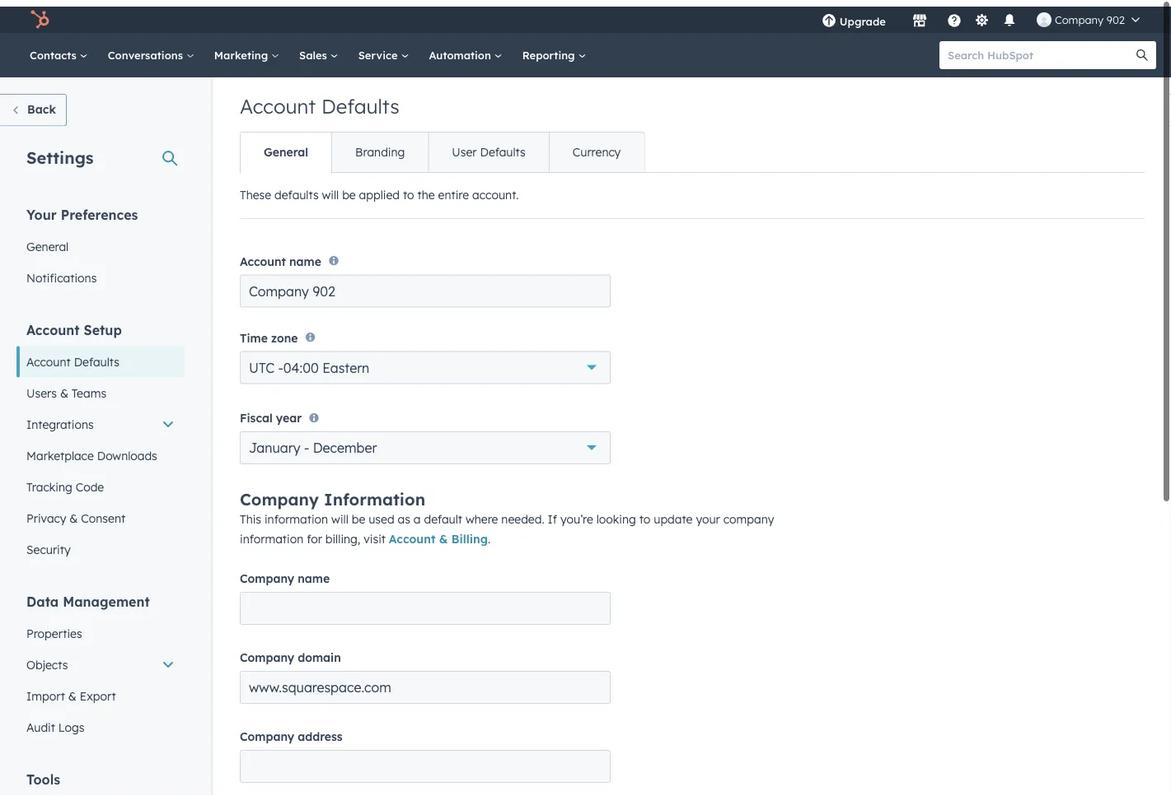 Task type: locate. For each thing, give the bounding box(es) containing it.
to left the update
[[639, 506, 650, 520]]

general
[[264, 138, 308, 153], [26, 233, 69, 247]]

account name
[[240, 248, 321, 262]]

company left the domain
[[240, 644, 294, 659]]

0 horizontal spatial to
[[403, 181, 414, 196]]

0 vertical spatial -
[[278, 353, 283, 370]]

to left the
[[403, 181, 414, 196]]

0 vertical spatial will
[[322, 181, 339, 196]]

be left used
[[352, 506, 365, 520]]

Company domain text field
[[240, 665, 611, 698]]

be
[[342, 181, 356, 196], [352, 506, 365, 520]]

company domain
[[240, 644, 341, 659]]

information
[[264, 506, 328, 520], [240, 526, 303, 540]]

properties link
[[16, 612, 185, 643]]

visit
[[364, 526, 386, 540]]

general down the your
[[26, 233, 69, 247]]

0 vertical spatial general link
[[241, 126, 331, 166]]

1 horizontal spatial to
[[639, 506, 650, 520]]

company down this
[[240, 565, 294, 580]]

name down defaults
[[289, 248, 321, 262]]

menu item
[[897, 0, 901, 26]]

sales
[[299, 42, 330, 55]]

will up billing,
[[331, 506, 348, 520]]

0 horizontal spatial general
[[26, 233, 69, 247]]

0 horizontal spatial account defaults
[[26, 348, 119, 363]]

name down for
[[298, 565, 330, 580]]

& inside import & export link
[[68, 683, 77, 697]]

1 vertical spatial will
[[331, 506, 348, 520]]

tools
[[26, 765, 60, 782]]

1 vertical spatial be
[[352, 506, 365, 520]]

be left applied in the left of the page
[[342, 181, 356, 196]]

defaults
[[274, 181, 319, 196]]

defaults up "branding"
[[321, 87, 399, 112]]

security
[[26, 536, 71, 550]]

Company address text field
[[240, 744, 611, 777]]

contacts
[[30, 42, 80, 55]]

0 vertical spatial to
[[403, 181, 414, 196]]

search image
[[1136, 43, 1148, 54]]

1 horizontal spatial general
[[264, 138, 308, 153]]

information down this
[[240, 526, 303, 540]]

general for your
[[26, 233, 69, 247]]

name for company name
[[298, 565, 330, 580]]

marketing
[[214, 42, 271, 55]]

where
[[466, 506, 498, 520]]

account down these
[[240, 248, 286, 262]]

company address
[[240, 724, 342, 738]]

search button
[[1128, 35, 1156, 63]]

user defaults link
[[428, 126, 549, 166]]

account & billing .
[[389, 526, 490, 540]]

back
[[27, 96, 56, 110]]

your preferences
[[26, 200, 138, 216]]

your
[[26, 200, 57, 216]]

defaults for user defaults link
[[480, 138, 526, 153]]

- right utc
[[278, 353, 283, 370]]

general link down preferences
[[16, 225, 185, 256]]

will inside this information will be used as a default where needed. if you're looking to update your company information for billing, visit
[[331, 506, 348, 520]]

company right mateo roberts image
[[1055, 6, 1104, 20]]

will right defaults
[[322, 181, 339, 196]]

company inside popup button
[[1055, 6, 1104, 20]]

account up users
[[26, 348, 71, 363]]

general link up defaults
[[241, 126, 331, 166]]

objects button
[[16, 643, 185, 675]]

your preferences element
[[16, 199, 185, 287]]

1 horizontal spatial defaults
[[321, 87, 399, 112]]

company left address
[[240, 724, 294, 738]]

general up defaults
[[264, 138, 308, 153]]

help button
[[940, 0, 968, 26]]

to inside this information will be used as a default where needed. if you're looking to update your company information for billing, visit
[[639, 506, 650, 520]]

branding
[[355, 138, 405, 153]]

0 vertical spatial account defaults
[[240, 87, 399, 112]]

reporting link
[[512, 26, 596, 71]]

back link
[[0, 87, 67, 120]]

account down a on the bottom of the page
[[389, 526, 435, 540]]

1 vertical spatial -
[[304, 433, 309, 450]]

for
[[307, 526, 322, 540]]

contacts link
[[20, 26, 98, 71]]

december
[[313, 433, 377, 450]]

1 vertical spatial account defaults
[[26, 348, 119, 363]]

import
[[26, 683, 65, 697]]

1 vertical spatial name
[[298, 565, 330, 580]]

0 horizontal spatial general link
[[16, 225, 185, 256]]

menu
[[810, 0, 1151, 26]]

0 vertical spatial name
[[289, 248, 321, 262]]

marketplaces image
[[912, 7, 927, 22]]

utc -04:00 eastern
[[249, 353, 369, 370]]

information
[[324, 483, 425, 504]]

0 vertical spatial be
[[342, 181, 356, 196]]

address
[[298, 724, 342, 738]]

you're
[[560, 506, 593, 520]]

upgrade image
[[821, 7, 836, 22]]

company for company 902
[[1055, 6, 1104, 20]]

& for teams
[[60, 379, 68, 394]]

domain
[[298, 644, 341, 659]]

& inside users & teams link
[[60, 379, 68, 394]]

information up for
[[264, 506, 328, 520]]

0 horizontal spatial defaults
[[74, 348, 119, 363]]

general inside your preferences element
[[26, 233, 69, 247]]

- right january
[[304, 433, 309, 450]]

& right users
[[60, 379, 68, 394]]

1 horizontal spatial account defaults
[[240, 87, 399, 112]]

data management element
[[16, 586, 185, 737]]

0 vertical spatial defaults
[[321, 87, 399, 112]]

integrations
[[26, 411, 94, 425]]

marketplace downloads link
[[16, 434, 185, 465]]

be for used
[[352, 506, 365, 520]]

name for account name
[[289, 248, 321, 262]]

1 vertical spatial to
[[639, 506, 650, 520]]

account defaults down account setup
[[26, 348, 119, 363]]

account
[[240, 87, 316, 112], [240, 248, 286, 262], [26, 315, 80, 332], [26, 348, 71, 363], [389, 526, 435, 540]]

downloads
[[97, 442, 157, 457]]

defaults right "user" at the top
[[480, 138, 526, 153]]

1 vertical spatial defaults
[[480, 138, 526, 153]]

company for company domain
[[240, 644, 294, 659]]

navigation containing general
[[240, 125, 645, 166]]

company 902
[[1055, 6, 1125, 20]]

1 horizontal spatial -
[[304, 433, 309, 450]]

account down marketing link
[[240, 87, 316, 112]]

be inside this information will be used as a default where needed. if you're looking to update your company information for billing, visit
[[352, 506, 365, 520]]

service
[[358, 42, 401, 55]]

fiscal
[[240, 405, 273, 419]]

conversations link
[[98, 26, 204, 71]]

defaults up users & teams link
[[74, 348, 119, 363]]

general link for defaults
[[241, 126, 331, 166]]

if
[[548, 506, 557, 520]]

account left the setup
[[26, 315, 80, 332]]

& right privacy
[[69, 505, 78, 519]]

& left export
[[68, 683, 77, 697]]

account defaults down sales "link"
[[240, 87, 399, 112]]

1 vertical spatial general
[[26, 233, 69, 247]]

2 vertical spatial defaults
[[74, 348, 119, 363]]

to
[[403, 181, 414, 196], [639, 506, 650, 520]]

navigation
[[240, 125, 645, 166]]

& for consent
[[69, 505, 78, 519]]

will
[[322, 181, 339, 196], [331, 506, 348, 520]]

Company name text field
[[240, 586, 611, 619]]

marketing link
[[204, 26, 289, 71]]

defaults inside "link"
[[74, 348, 119, 363]]

company
[[1055, 6, 1104, 20], [240, 483, 319, 504], [240, 565, 294, 580], [240, 644, 294, 659], [240, 724, 294, 738]]

1 vertical spatial general link
[[16, 225, 185, 256]]

security link
[[16, 528, 185, 559]]

account defaults
[[240, 87, 399, 112], [26, 348, 119, 363]]

company for company information
[[240, 483, 319, 504]]

used
[[369, 506, 394, 520]]

-
[[278, 353, 283, 370], [304, 433, 309, 450]]

company name
[[240, 565, 330, 580]]

& down default
[[439, 526, 448, 540]]

account setup
[[26, 315, 122, 332]]

0 vertical spatial general
[[264, 138, 308, 153]]

1 horizontal spatial general link
[[241, 126, 331, 166]]

0 vertical spatial information
[[264, 506, 328, 520]]

company up this
[[240, 483, 319, 504]]

as
[[398, 506, 410, 520]]

0 horizontal spatial -
[[278, 353, 283, 370]]

general link
[[241, 126, 331, 166], [16, 225, 185, 256]]

integrations button
[[16, 403, 185, 434]]

company information
[[240, 483, 425, 504]]

company for company name
[[240, 565, 294, 580]]

2 horizontal spatial defaults
[[480, 138, 526, 153]]

defaults
[[321, 87, 399, 112], [480, 138, 526, 153], [74, 348, 119, 363]]

& inside "privacy & consent" link
[[69, 505, 78, 519]]



Task type: vqa. For each thing, say whether or not it's contained in the screenshot.
appear within the DON'T WORRY, ONCE YOUR TRACKING CODE IS INSTALLED YOUR PUBLISHED CHATFLOWS WILL APPEAR ON YOUR WEBSITE.
no



Task type: describe. For each thing, give the bounding box(es) containing it.
reporting
[[522, 42, 578, 55]]

a
[[414, 506, 421, 520]]

applied
[[359, 181, 400, 196]]

account inside "link"
[[26, 348, 71, 363]]

privacy & consent link
[[16, 497, 185, 528]]

this
[[240, 506, 261, 520]]

notifications
[[26, 264, 97, 279]]

general for account
[[264, 138, 308, 153]]

privacy & consent
[[26, 505, 125, 519]]

import & export link
[[16, 675, 185, 706]]

time zone
[[240, 324, 298, 339]]

menu containing company 902
[[810, 0, 1151, 26]]

marketplaces button
[[902, 0, 937, 26]]

logs
[[58, 714, 84, 728]]

your
[[696, 506, 720, 520]]

audit logs
[[26, 714, 84, 728]]

code
[[76, 473, 104, 488]]

default
[[424, 506, 462, 520]]

zone
[[271, 324, 298, 339]]

properties
[[26, 620, 82, 635]]

account defaults link
[[16, 340, 185, 371]]

setup
[[84, 315, 122, 332]]

data management
[[26, 587, 150, 604]]

- for 04:00
[[278, 353, 283, 370]]

be for applied
[[342, 181, 356, 196]]

tracking code link
[[16, 465, 185, 497]]

notifications button
[[995, 0, 1023, 26]]

year
[[276, 405, 302, 419]]

04:00
[[283, 353, 319, 370]]

company 902 button
[[1027, 0, 1150, 26]]

company for company address
[[240, 724, 294, 738]]

& for billing
[[439, 526, 448, 540]]

hubspot link
[[20, 3, 62, 23]]

settings
[[26, 141, 94, 161]]

data
[[26, 587, 59, 604]]

marketplace
[[26, 442, 94, 457]]

Search HubSpot search field
[[939, 35, 1141, 63]]

looking
[[596, 506, 636, 520]]

consent
[[81, 505, 125, 519]]

this information will be used as a default where needed. if you're looking to update your company information for billing, visit
[[240, 506, 774, 540]]

service link
[[348, 26, 419, 71]]

branding link
[[331, 126, 428, 166]]

general link for preferences
[[16, 225, 185, 256]]

& for export
[[68, 683, 77, 697]]

users & teams
[[26, 379, 106, 394]]

902
[[1107, 6, 1125, 20]]

tracking
[[26, 473, 72, 488]]

account defaults inside "link"
[[26, 348, 119, 363]]

account setup element
[[16, 314, 185, 559]]

help image
[[947, 7, 962, 22]]

automation link
[[419, 26, 512, 71]]

teams
[[72, 379, 106, 394]]

tools element
[[26, 764, 185, 797]]

hubspot image
[[30, 3, 49, 23]]

account & billing link
[[389, 526, 488, 540]]

eastern
[[322, 353, 369, 370]]

time
[[240, 324, 268, 339]]

currency
[[573, 138, 621, 153]]

billing
[[451, 526, 488, 540]]

preferences
[[61, 200, 138, 216]]

audit
[[26, 714, 55, 728]]

export
[[80, 683, 116, 697]]

settings link
[[971, 5, 992, 22]]

upgrade
[[840, 8, 886, 21]]

will for defaults
[[322, 181, 339, 196]]

Account name text field
[[240, 268, 611, 301]]

- for december
[[304, 433, 309, 450]]

currency link
[[549, 126, 644, 166]]

defaults for account defaults "link"
[[74, 348, 119, 363]]

users & teams link
[[16, 371, 185, 403]]

notifications link
[[16, 256, 185, 287]]

january
[[249, 433, 300, 450]]

utc
[[249, 353, 274, 370]]

automation
[[429, 42, 494, 55]]

privacy
[[26, 505, 66, 519]]

sales link
[[289, 26, 348, 71]]

will for information
[[331, 506, 348, 520]]

billing,
[[325, 526, 360, 540]]

.
[[488, 526, 490, 540]]

import & export
[[26, 683, 116, 697]]

needed.
[[501, 506, 544, 520]]

notifications image
[[1002, 7, 1017, 22]]

update
[[654, 506, 693, 520]]

user
[[452, 138, 477, 153]]

account.
[[472, 181, 519, 196]]

the
[[417, 181, 435, 196]]

mateo roberts image
[[1037, 6, 1051, 21]]

tracking code
[[26, 473, 104, 488]]

company
[[723, 506, 774, 520]]

these defaults will be applied to the entire account.
[[240, 181, 519, 196]]

1 vertical spatial information
[[240, 526, 303, 540]]

management
[[63, 587, 150, 604]]

users
[[26, 379, 57, 394]]

settings image
[[974, 7, 989, 22]]



